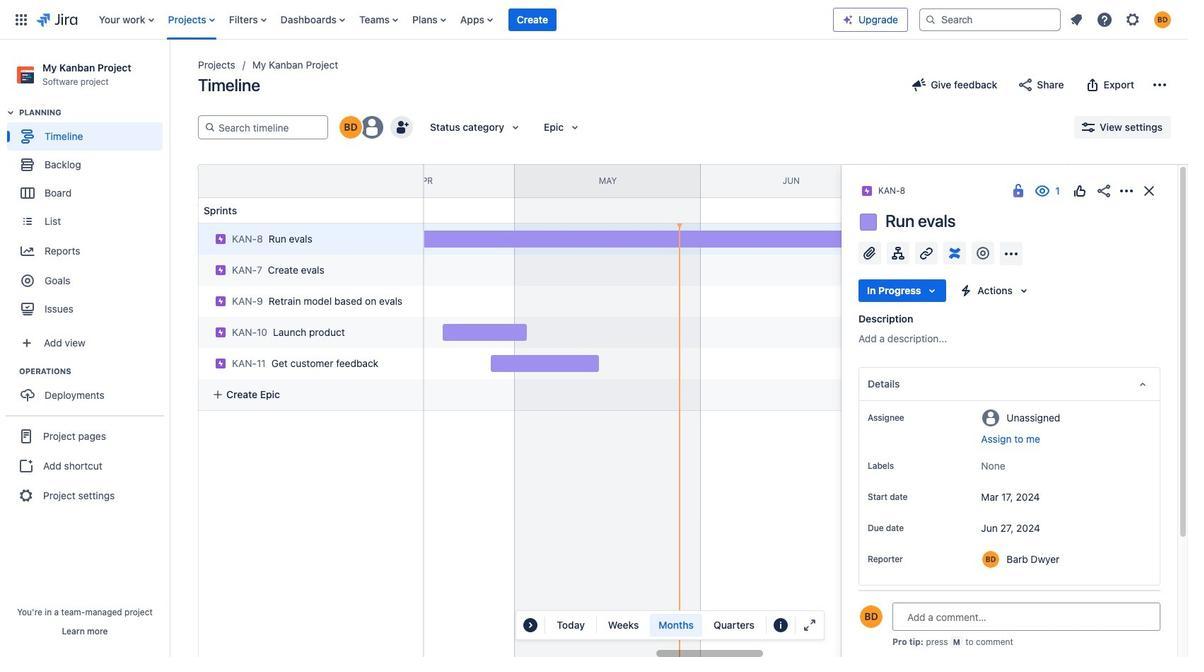 Task type: locate. For each thing, give the bounding box(es) containing it.
close image
[[1141, 183, 1158, 200]]

1 horizontal spatial column header
[[882, 165, 1068, 197]]

0 vertical spatial group
[[7, 107, 169, 328]]

vote options: no one has voted for this issue yet. image
[[1072, 183, 1089, 200]]

group for operations 'icon'
[[7, 366, 169, 414]]

cell
[[198, 224, 424, 255], [192, 250, 426, 286], [192, 282, 426, 317], [192, 313, 426, 348], [192, 344, 426, 379]]

operations image
[[2, 363, 19, 380]]

your profile and settings image
[[1155, 11, 1172, 28]]

1 heading from the top
[[19, 107, 169, 118]]

add people image
[[393, 119, 410, 136]]

0 vertical spatial epic image
[[215, 265, 226, 276]]

search image
[[925, 14, 937, 25]]

2 vertical spatial epic image
[[215, 327, 226, 338]]

None search field
[[920, 8, 1061, 31]]

primary element
[[8, 0, 833, 39]]

1 vertical spatial epic image
[[215, 358, 226, 369]]

heading
[[19, 107, 169, 118], [19, 366, 169, 377]]

0 horizontal spatial column header
[[148, 165, 335, 197]]

heading for planning image
[[19, 107, 169, 118]]

column header
[[148, 165, 335, 197], [882, 165, 1068, 197]]

2 heading from the top
[[19, 366, 169, 377]]

list item
[[509, 0, 557, 39]]

list
[[92, 0, 833, 39], [1064, 7, 1180, 32]]

group
[[7, 107, 169, 328], [7, 366, 169, 414], [6, 415, 164, 516]]

0 vertical spatial epic image
[[215, 233, 226, 245]]

1 vertical spatial epic image
[[215, 296, 226, 307]]

heading for operations 'icon'
[[19, 366, 169, 377]]

row header
[[198, 164, 424, 198]]

Search timeline text field
[[216, 116, 322, 139]]

0 vertical spatial heading
[[19, 107, 169, 118]]

project overview element
[[859, 591, 1161, 625]]

epic image
[[215, 265, 226, 276], [215, 358, 226, 369]]

1 vertical spatial heading
[[19, 366, 169, 377]]

epic image
[[215, 233, 226, 245], [215, 296, 226, 307], [215, 327, 226, 338]]

group for planning image
[[7, 107, 169, 328]]

jira image
[[37, 11, 78, 28], [37, 11, 78, 28]]

timeline view to show as group
[[600, 614, 763, 637]]

2 vertical spatial group
[[6, 415, 164, 516]]

attach image
[[862, 245, 879, 262]]

1 vertical spatial group
[[7, 366, 169, 414]]

settings image
[[1125, 11, 1142, 28]]

banner
[[0, 0, 1189, 40]]



Task type: vqa. For each thing, say whether or not it's contained in the screenshot.
DIALOG
no



Task type: describe. For each thing, give the bounding box(es) containing it.
3 epic image from the top
[[215, 327, 226, 338]]

2 epic image from the top
[[215, 296, 226, 307]]

export icon image
[[1084, 76, 1101, 93]]

row header inside timeline grid
[[198, 164, 424, 198]]

notifications image
[[1068, 11, 1085, 28]]

1 epic image from the top
[[215, 265, 226, 276]]

timeline grid
[[148, 164, 1189, 657]]

help image
[[1097, 11, 1114, 28]]

2 column header from the left
[[882, 165, 1068, 197]]

enter full screen image
[[802, 617, 819, 634]]

sidebar element
[[0, 40, 170, 657]]

1 horizontal spatial list
[[1064, 7, 1180, 32]]

add a child issue image
[[890, 245, 907, 262]]

1 column header from the left
[[148, 165, 335, 197]]

Search field
[[920, 8, 1061, 31]]

appswitcher icon image
[[13, 11, 30, 28]]

2 epic image from the top
[[215, 358, 226, 369]]

1 epic image from the top
[[215, 233, 226, 245]]

link goals image
[[975, 245, 992, 262]]

details element
[[859, 367, 1161, 401]]

actions image
[[1119, 183, 1136, 200]]

goal image
[[21, 275, 34, 287]]

Add a comment… field
[[893, 603, 1161, 631]]

0 horizontal spatial list
[[92, 0, 833, 39]]

planning image
[[2, 104, 19, 121]]

sidebar navigation image
[[154, 57, 185, 85]]



